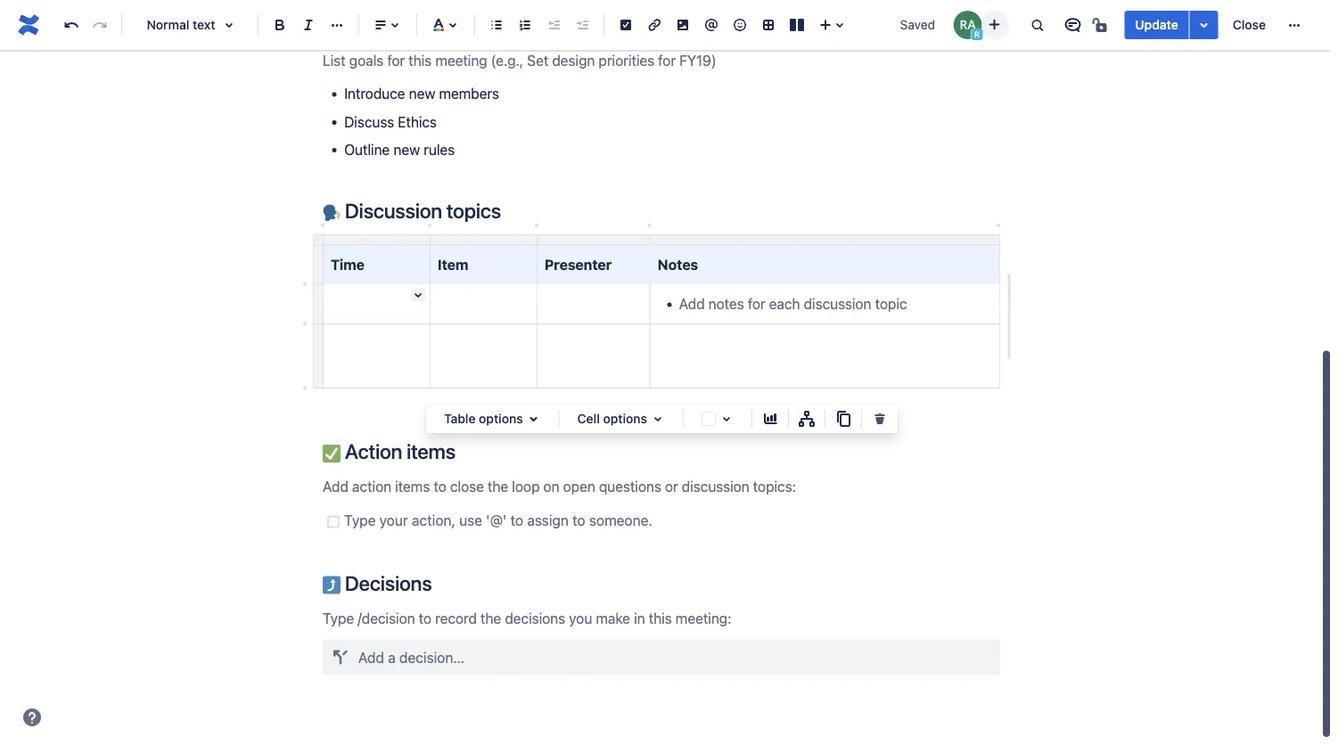 Task type: describe. For each thing, give the bounding box(es) containing it.
chart image
[[760, 409, 781, 430]]

outline
[[344, 141, 390, 158]]

action
[[345, 440, 403, 464]]

cell
[[578, 412, 600, 426]]

outline new rules
[[344, 141, 455, 158]]

ruby anderson image
[[954, 11, 982, 39]]

italic ⌘i image
[[298, 14, 319, 36]]

topics
[[447, 199, 501, 223]]

no restrictions image
[[1091, 14, 1113, 36]]

:white_check_mark: image
[[323, 445, 341, 463]]

numbered list ⌘⇧7 image
[[515, 14, 536, 36]]

table
[[444, 412, 476, 426]]

table image
[[758, 14, 780, 36]]

editable content region
[[294, 0, 1029, 754]]

redo ⌘⇧z image
[[89, 14, 111, 36]]

discussion
[[345, 199, 442, 223]]

normal
[[147, 17, 189, 32]]

decision image
[[327, 643, 355, 672]]

close button
[[1223, 11, 1277, 39]]

emoji image
[[730, 14, 751, 36]]

new for outline
[[394, 141, 420, 158]]

:arrow_heading_up: image
[[323, 577, 341, 595]]

action items
[[341, 440, 456, 464]]

adjust update settings image
[[1194, 14, 1216, 36]]

invite to edit image
[[984, 14, 1006, 35]]

introduce new members
[[344, 85, 499, 102]]

rules
[[424, 141, 455, 158]]

action item image
[[616, 14, 637, 36]]

help image
[[21, 707, 43, 729]]

cell options button
[[567, 409, 676, 430]]

align left image
[[370, 14, 392, 36]]

find and replace image
[[1027, 14, 1048, 36]]

layouts image
[[787, 14, 808, 36]]

link image
[[644, 14, 665, 36]]

more image
[[1285, 14, 1306, 36]]

saved
[[901, 17, 936, 32]]

ethics
[[398, 113, 437, 130]]

discuss
[[344, 113, 394, 130]]

notes
[[658, 256, 699, 273]]

confluence image
[[14, 11, 43, 39]]

cell options
[[578, 412, 648, 426]]

indent tab image
[[572, 14, 593, 36]]

bold ⌘b image
[[269, 14, 291, 36]]

members
[[439, 85, 499, 102]]

options for table options
[[479, 412, 523, 426]]

:arrow_heading_up: image
[[323, 577, 341, 595]]



Task type: vqa. For each thing, say whether or not it's contained in the screenshot.
Getting started in Confluence related to when in the editor to publish.
no



Task type: locate. For each thing, give the bounding box(es) containing it.
comment icon image
[[1063, 14, 1084, 36]]

outdent ⇧tab image
[[543, 14, 565, 36]]

mention image
[[701, 14, 723, 36]]

2 options from the left
[[603, 412, 648, 426]]

1 horizontal spatial options
[[603, 412, 648, 426]]

normal text button
[[129, 5, 251, 45]]

undo ⌘z image
[[61, 14, 82, 36]]

confluence image
[[14, 11, 43, 39]]

1 options from the left
[[479, 412, 523, 426]]

close
[[1233, 17, 1267, 32]]

copy image
[[833, 409, 855, 430]]

update
[[1136, 17, 1179, 32]]

:speaking_head: image
[[323, 204, 341, 222]]

time
[[331, 256, 365, 273]]

add image, video, or file image
[[673, 14, 694, 36]]

presenter
[[545, 256, 612, 273]]

new for introduce
[[409, 85, 436, 102]]

options for cell options
[[603, 412, 648, 426]]

table options
[[444, 412, 523, 426]]

options right table
[[479, 412, 523, 426]]

options inside popup button
[[603, 412, 648, 426]]

manage connected data image
[[797, 409, 818, 430]]

table options button
[[434, 409, 552, 430]]

more formatting image
[[327, 14, 348, 36]]

options inside dropdown button
[[479, 412, 523, 426]]

decisions
[[341, 571, 432, 595]]

new up ethics at the left
[[409, 85, 436, 102]]

remove image
[[870, 409, 891, 430]]

0 horizontal spatial options
[[479, 412, 523, 426]]

new
[[409, 85, 436, 102], [394, 141, 420, 158]]

normal text
[[147, 17, 215, 32]]

expand dropdown menu image
[[648, 409, 669, 430]]

:speaking_head: image
[[323, 204, 341, 222]]

cell background image
[[716, 409, 738, 430]]

items
[[407, 440, 456, 464]]

discussion topics
[[341, 199, 501, 223]]

introduce
[[344, 85, 405, 102]]

1 vertical spatial new
[[394, 141, 420, 158]]

new down ethics at the left
[[394, 141, 420, 158]]

:white_check_mark: image
[[323, 445, 341, 463]]

expand dropdown menu image
[[523, 409, 545, 430]]

text
[[193, 17, 215, 32]]

0 vertical spatial new
[[409, 85, 436, 102]]

bullet list ⌘⇧8 image
[[486, 14, 508, 36]]

options right cell
[[603, 412, 648, 426]]

update button
[[1125, 11, 1190, 39]]

Main content area, start typing to enter text. text field
[[312, 0, 1013, 676]]

discuss ethics
[[344, 113, 437, 130]]

item
[[438, 256, 469, 273]]

options
[[479, 412, 523, 426], [603, 412, 648, 426]]



